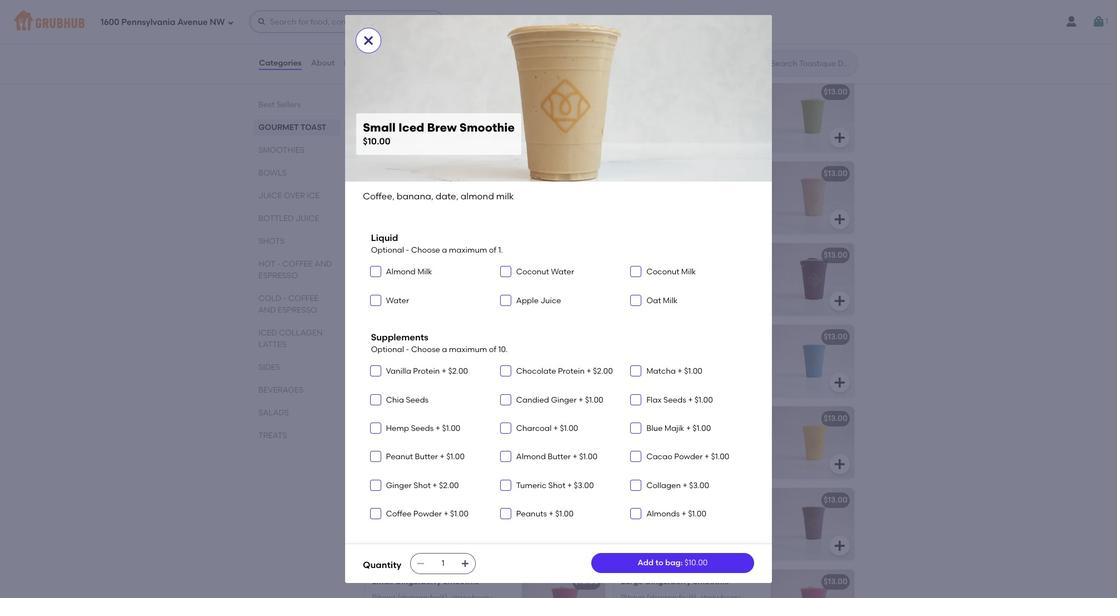 Task type: vqa. For each thing, say whether or not it's contained in the screenshot.


Task type: locate. For each thing, give the bounding box(es) containing it.
1 banana, from the left
[[372, 103, 404, 113]]

acai, strawberry, banana, blueberry, cold-pressed apple juice for small superfruit smoothie
[[372, 267, 508, 287]]

1 pineapple, from the left
[[372, 348, 412, 358]]

0 vertical spatial almond
[[386, 267, 416, 277]]

pineapple, for small green machine smoothie
[[437, 103, 477, 113]]

beverages
[[258, 386, 304, 395]]

1 horizontal spatial strawberry,
[[642, 267, 684, 276]]

$10.00
[[575, 87, 599, 97], [363, 136, 390, 147], [575, 169, 599, 179], [575, 414, 599, 424], [685, 558, 708, 568], [575, 578, 599, 587]]

iced inside small iced brew smoothie $10.00
[[398, 121, 424, 135]]

0 horizontal spatial juice
[[447, 278, 465, 287]]

2 seeds, from the left
[[413, 523, 437, 532]]

$13.00 for large gingerberry smoothie
[[824, 578, 848, 587]]

1 kale, from the left
[[372, 114, 389, 124]]

seeds up "large orange crush smoothie"
[[663, 395, 686, 405]]

mango, down the small green machine smoothie
[[406, 103, 435, 113]]

pineapple, down large purple heart smoothie
[[694, 512, 734, 521]]

5 large from the top
[[621, 496, 643, 505]]

milk
[[417, 267, 432, 277], [681, 267, 696, 277], [663, 296, 678, 305]]

gingerberry down input item quantity number field
[[395, 578, 441, 587]]

2 blueberry, from the left
[[720, 267, 757, 276]]

+
[[442, 367, 446, 376], [587, 367, 591, 376], [678, 367, 682, 376], [579, 395, 583, 405], [688, 395, 693, 405], [436, 424, 440, 433], [553, 424, 558, 433], [686, 424, 691, 433], [440, 453, 444, 462], [573, 453, 577, 462], [705, 453, 709, 462], [433, 481, 437, 490], [567, 481, 572, 490], [683, 481, 687, 490], [444, 510, 448, 519], [549, 510, 553, 519], [682, 510, 686, 519]]

1 horizontal spatial agave,
[[704, 430, 730, 439]]

$10.00 for small iced brew smoothie
[[575, 169, 599, 179]]

0 horizontal spatial blue
[[479, 348, 495, 358]]

- inside cold - coffee and espresso
[[283, 294, 286, 303]]

butter right 'peanut'
[[415, 453, 438, 462]]

blue
[[479, 348, 495, 358], [728, 348, 744, 358]]

flax down "large green machine smoothie"
[[686, 114, 700, 124]]

+ for vanilla protein + $2.00
[[442, 367, 446, 376]]

espresso inside hot - coffee and espresso
[[258, 271, 298, 281]]

choose for liquid
[[411, 246, 440, 255]]

maximum for supplements
[[449, 345, 487, 355]]

almond for almond butter + $1.00
[[516, 453, 546, 462]]

butter for peanut butter
[[415, 453, 438, 462]]

1 horizontal spatial pressed
[[641, 278, 670, 287]]

ginger up coffee
[[386, 481, 412, 490]]

2 maximum from the top
[[449, 345, 487, 355]]

1 horizontal spatial pineapple, banana, mango, blue majik (sea algae), almond milk
[[621, 348, 744, 369]]

green for small
[[395, 87, 418, 97]]

chia
[[487, 512, 504, 521], [736, 512, 753, 521]]

+ for candied ginger + $1.00
[[579, 395, 583, 405]]

1 banana, mango, pineapple, spinach, kale, hemp seed, flax seed, coconut water, lime from the left
[[372, 103, 511, 135]]

cold- for small superfruit smoothie
[[372, 278, 392, 287]]

2 large from the top
[[621, 171, 643, 181]]

1 horizontal spatial banana,
[[621, 103, 653, 113]]

Search Toastique Dupont Circle search field
[[770, 58, 855, 69]]

0 horizontal spatial superfruit
[[395, 251, 433, 260]]

1 cold- from the left
[[372, 278, 392, 287]]

milk down large superfruit smoothie
[[681, 267, 696, 277]]

0 horizontal spatial green
[[395, 87, 418, 97]]

a for liquid
[[442, 246, 447, 255]]

1 algae), from the left
[[412, 360, 439, 369]]

large blue mystique smoothie image
[[771, 325, 854, 398]]

strawberry, for small
[[393, 267, 435, 276]]

1 horizontal spatial blueberry, spinach, pineapple, chia seeds, flax seeds, lime, almond milk
[[621, 512, 754, 532]]

2 a from the top
[[442, 345, 447, 355]]

blueberry,
[[471, 267, 508, 276], [720, 267, 757, 276]]

0 horizontal spatial purple
[[395, 496, 420, 505]]

0 vertical spatial powder
[[674, 453, 703, 462]]

kale,
[[372, 114, 389, 124], [621, 114, 638, 124]]

espresso for hot
[[258, 271, 298, 281]]

smoothie inside best seller large iced brew smoothie
[[685, 171, 721, 181]]

0 vertical spatial optional
[[371, 246, 404, 255]]

banana, for small
[[372, 103, 404, 113]]

1 vertical spatial espresso
[[278, 306, 317, 315]]

$10.00 for small green machine smoothie
[[575, 87, 599, 97]]

acai, for small
[[372, 267, 391, 276]]

seeds, down coffee powder + $1.00
[[413, 523, 437, 532]]

coconut
[[475, 114, 506, 124], [723, 114, 755, 124]]

acai, left the coconut milk
[[621, 267, 640, 276]]

orange, for small
[[372, 430, 403, 439]]

coconut up apple
[[516, 267, 549, 277]]

acai,
[[372, 267, 391, 276], [621, 267, 640, 276]]

choose
[[411, 246, 440, 255], [411, 345, 440, 355]]

4 large from the top
[[621, 414, 643, 424]]

+ for almond butter + $1.00
[[573, 453, 577, 462]]

milk
[[488, 185, 503, 194], [496, 191, 514, 202], [472, 360, 487, 369], [721, 360, 736, 369], [403, 441, 418, 451], [652, 441, 667, 451], [489, 523, 505, 532], [738, 523, 754, 532]]

1 horizontal spatial butter
[[548, 453, 571, 462]]

of for liquid
[[489, 246, 496, 255]]

kale, for small
[[372, 114, 389, 124]]

blueberry, spinach, pineapple, chia seeds, flax seeds, lime, almond milk down small purple heart smoothie at bottom left
[[372, 512, 505, 532]]

coconut for large green machine smoothie
[[723, 114, 755, 124]]

best sellers tab
[[258, 99, 336, 111]]

majik down the supplements
[[372, 360, 392, 369]]

2 apple from the left
[[672, 278, 694, 287]]

1 horizontal spatial ginger
[[551, 395, 577, 405]]

0 horizontal spatial strawberry,
[[393, 267, 435, 276]]

pineapple, for small purple heart smoothie
[[445, 512, 485, 521]]

small orange crush smoothie
[[372, 414, 487, 424]]

agave, down small orange crush smoothie
[[455, 430, 481, 439]]

2 coconut from the left
[[646, 267, 679, 277]]

water, for large
[[621, 126, 644, 135]]

a for supplements
[[442, 345, 447, 355]]

+ up "large orange crush smoothie"
[[688, 395, 693, 405]]

heart for small
[[422, 496, 443, 505]]

1 horizontal spatial cold-
[[621, 278, 641, 287]]

0 horizontal spatial algae),
[[412, 360, 439, 369]]

gingerberry
[[395, 578, 441, 587], [645, 578, 691, 587]]

1 horizontal spatial purple
[[645, 496, 670, 505]]

banana, down "large green machine smoothie"
[[621, 103, 653, 113]]

orange for small
[[395, 414, 424, 424]]

espresso up the collagen
[[278, 306, 317, 315]]

juice down bowls
[[258, 191, 282, 201]]

smoothies up the small green machine smoothie
[[363, 54, 435, 68]]

and inside cold - coffee and espresso
[[258, 306, 276, 315]]

small for small superfruit smoothie
[[372, 251, 393, 260]]

large green machine smoothie image
[[771, 80, 854, 152]]

1600 pennsylvania avenue nw
[[101, 17, 225, 27]]

seeds for hemp
[[411, 424, 434, 433]]

strawberry, down 'small superfruit smoothie'
[[393, 267, 435, 276]]

0 horizontal spatial pineapple, banana, mango, blue majik (sea algae), almond milk
[[372, 348, 495, 369]]

+ down the chocolate protein + $2.00 at the bottom of the page
[[579, 395, 583, 405]]

small for small orange crush smoothie
[[372, 414, 393, 424]]

acai, strawberry, banana, blueberry, cold-pressed apple juice down large superfruit smoothie
[[621, 267, 757, 287]]

+ down hemp seeds + $1.00
[[440, 453, 444, 462]]

about button
[[310, 43, 335, 83]]

and for hot - coffee and espresso
[[315, 260, 332, 269]]

1 horizontal spatial chia
[[736, 512, 753, 521]]

treats
[[258, 431, 287, 441]]

1 a from the top
[[442, 246, 447, 255]]

0 horizontal spatial acai, strawberry, banana, blueberry, cold-pressed apple juice
[[372, 267, 508, 287]]

plain image
[[771, 0, 854, 31]]

juice down ice
[[296, 214, 319, 223]]

1 horizontal spatial orange
[[645, 414, 674, 424]]

1 vertical spatial coffee
[[288, 294, 319, 303]]

2 banana, from the left
[[621, 103, 653, 113]]

2 hemp from the left
[[640, 114, 662, 124]]

lime up small iced brew smoothie
[[397, 126, 413, 135]]

gingerberry down add to bag: $10.00
[[645, 578, 691, 587]]

0 vertical spatial water
[[551, 267, 574, 277]]

0 vertical spatial a
[[442, 246, 447, 255]]

almond
[[386, 267, 416, 277], [516, 453, 546, 462]]

coconut
[[516, 267, 549, 277], [646, 267, 679, 277]]

lime, down almonds + $1.00
[[688, 523, 705, 532]]

2 acai, strawberry, banana, blueberry, cold-pressed apple juice from the left
[[621, 267, 757, 287]]

2 agave, from the left
[[704, 430, 730, 439]]

1 vertical spatial smoothies
[[258, 146, 305, 155]]

mango, for large orange crush smoothie
[[654, 430, 683, 439]]

milk right oat
[[663, 296, 678, 305]]

1 crush from the left
[[426, 414, 448, 424]]

0 vertical spatial choose
[[411, 246, 440, 255]]

2 gingerberry from the left
[[645, 578, 691, 587]]

0 horizontal spatial pressed
[[392, 278, 421, 287]]

blue left majik
[[646, 424, 663, 433]]

$13.00
[[824, 87, 848, 97], [824, 169, 848, 179], [824, 251, 848, 260], [824, 333, 848, 342], [824, 414, 848, 424], [824, 496, 848, 505], [824, 578, 848, 587]]

(sea up flax
[[643, 360, 659, 369]]

2 protein from the left
[[558, 367, 585, 376]]

+ up candied ginger + $1.00
[[587, 367, 591, 376]]

water down almond milk
[[386, 296, 409, 305]]

small
[[372, 87, 393, 97], [363, 121, 396, 135], [372, 169, 393, 179], [372, 251, 393, 260], [372, 333, 393, 342], [372, 414, 393, 424], [372, 496, 393, 505], [372, 578, 393, 587]]

1 heart from the left
[[422, 496, 443, 505]]

1 horizontal spatial coconut
[[646, 267, 679, 277]]

and inside hot - coffee and espresso
[[315, 260, 332, 269]]

majik
[[665, 424, 684, 433]]

apple
[[423, 278, 445, 287], [672, 278, 694, 287]]

large purple heart smoothie
[[621, 496, 731, 505]]

- down the supplements
[[406, 345, 409, 355]]

1 horizontal spatial $3.00
[[689, 481, 709, 490]]

maximum for liquid
[[449, 246, 487, 255]]

1 blueberry, from the left
[[471, 267, 508, 276]]

0 horizontal spatial cold-
[[372, 278, 392, 287]]

juice down liquid optional - choose a maximum of 1.
[[447, 278, 465, 287]]

blueberry, for small superfruit smoothie
[[471, 267, 508, 276]]

avenue
[[177, 17, 208, 27]]

cold-
[[372, 278, 392, 287], [621, 278, 641, 287]]

2 acai, from the left
[[621, 267, 640, 276]]

salads tab
[[258, 407, 336, 419]]

coconut for coconut milk
[[646, 267, 679, 277]]

1 blueberry, spinach, pineapple, chia seeds, flax seeds, lime, almond milk from the left
[[372, 512, 505, 532]]

1 horizontal spatial gingerberry
[[645, 578, 691, 587]]

coffee, banana, date, almond milk
[[372, 185, 503, 194], [363, 191, 514, 202]]

choose inside liquid optional - choose a maximum of 1.
[[411, 246, 440, 255]]

bag:
[[665, 558, 683, 568]]

0 vertical spatial of
[[489, 246, 496, 255]]

2 (sea from the left
[[643, 360, 659, 369]]

agave, up cacao powder + $1.00
[[704, 430, 730, 439]]

blueberry, spinach, pineapple, chia seeds, flax seeds, lime, almond milk for large purple heart smoothie
[[621, 512, 754, 532]]

small purple heart smoothie image
[[522, 489, 605, 561]]

coffee powder + $1.00
[[386, 510, 469, 519]]

+ for cacao powder + $1.00
[[705, 453, 709, 462]]

mango, down mystique
[[448, 348, 477, 358]]

0 horizontal spatial water
[[386, 296, 409, 305]]

choose inside "supplements optional - choose a maximum of 10."
[[411, 345, 440, 355]]

pineapple, down small purple heart smoothie at bottom left
[[445, 512, 485, 521]]

1 vertical spatial best
[[627, 158, 642, 166]]

1 choose from the top
[[411, 246, 440, 255]]

0 horizontal spatial banana,
[[372, 103, 404, 113]]

protein up candied ginger + $1.00
[[558, 367, 585, 376]]

brew inside best seller large iced brew smoothie
[[664, 171, 683, 181]]

blueberry, spinach, pineapple, chia seeds, flax seeds, lime, almond milk down large purple heart smoothie
[[621, 512, 754, 532]]

green
[[395, 87, 418, 97], [645, 87, 668, 97]]

0 horizontal spatial pineapple,
[[372, 348, 412, 358]]

1 green from the left
[[395, 87, 418, 97]]

strawberry, down large superfruit smoothie
[[642, 267, 684, 276]]

optional down liquid
[[371, 246, 404, 255]]

+ for blue majik + $1.00
[[686, 424, 691, 433]]

optional inside "supplements optional - choose a maximum of 10."
[[371, 345, 404, 355]]

7 $13.00 from the top
[[824, 578, 848, 587]]

2 kale, from the left
[[621, 114, 638, 124]]

small for small iced brew smoothie $10.00
[[363, 121, 396, 135]]

milk for oat milk
[[663, 296, 678, 305]]

1 horizontal spatial blueberry,
[[621, 512, 658, 521]]

small for small gingerberry smoothie
[[372, 578, 393, 587]]

+ down the blue majik + $1.00
[[705, 453, 709, 462]]

-
[[406, 246, 409, 255], [277, 260, 281, 269], [283, 294, 286, 303], [406, 345, 409, 355]]

cold- down almond milk
[[372, 278, 392, 287]]

tumeric shot + $3.00
[[516, 481, 594, 490]]

1 agave, from the left
[[455, 430, 481, 439]]

0 horizontal spatial apple
[[423, 278, 445, 287]]

lime, right majik
[[685, 430, 703, 439]]

smoky chipotle turkey toast image
[[522, 0, 605, 31]]

peanut
[[386, 453, 413, 462]]

best inside tab
[[258, 100, 275, 109]]

pineapple,
[[437, 103, 477, 113], [686, 103, 726, 113], [445, 512, 485, 521], [694, 512, 734, 521]]

bottled juice tab
[[258, 213, 336, 225]]

pineapple,
[[372, 348, 412, 358], [621, 348, 661, 358]]

svg image inside 1 button
[[1092, 15, 1105, 28]]

maximum inside liquid optional - choose a maximum of 1.
[[449, 246, 487, 255]]

liquid optional - choose a maximum of 1.
[[371, 233, 503, 255]]

chia
[[386, 395, 404, 405]]

orange up hemp
[[395, 414, 424, 424]]

+ for ginger shot + $2.00
[[433, 481, 437, 490]]

0 vertical spatial and
[[315, 260, 332, 269]]

2 choose from the top
[[411, 345, 440, 355]]

0 horizontal spatial coconut
[[516, 267, 549, 277]]

+ down small purple heart smoothie at bottom left
[[444, 510, 448, 519]]

shot for tumeric shot
[[548, 481, 565, 490]]

optional down the supplements
[[371, 345, 404, 355]]

superfruit
[[395, 251, 433, 260], [645, 251, 683, 260]]

2 orange, from the left
[[621, 430, 652, 439]]

charcoal
[[516, 424, 552, 433]]

0 vertical spatial smoothies
[[363, 54, 435, 68]]

1 horizontal spatial machine
[[670, 87, 703, 97]]

1 protein from the left
[[413, 367, 440, 376]]

best for sellers
[[258, 100, 275, 109]]

1 horizontal spatial kale,
[[621, 114, 638, 124]]

0 vertical spatial best
[[258, 100, 275, 109]]

iced for small iced brew smoothie $10.00
[[398, 121, 424, 135]]

orange,
[[372, 430, 403, 439], [621, 430, 652, 439]]

peanuts + $1.00
[[516, 510, 574, 519]]

+ down "supplements optional - choose a maximum of 10."
[[442, 367, 446, 376]]

acai, strawberry, banana, blueberry, cold-pressed apple juice
[[372, 267, 508, 287], [621, 267, 757, 287]]

water,
[[372, 126, 395, 135], [621, 126, 644, 135]]

1 purple from the left
[[395, 496, 420, 505]]

1 vertical spatial optional
[[371, 345, 404, 355]]

large for large superfruit smoothie
[[621, 251, 643, 260]]

0 horizontal spatial agave,
[[455, 430, 481, 439]]

maximum inside "supplements optional - choose a maximum of 10."
[[449, 345, 487, 355]]

heart for large
[[671, 496, 693, 505]]

1 horizontal spatial lime
[[646, 126, 662, 135]]

5 $13.00 from the top
[[824, 414, 848, 424]]

0 horizontal spatial blueberry,
[[471, 267, 508, 276]]

2 algae), from the left
[[661, 360, 688, 369]]

1 horizontal spatial banana, mango, pineapple, spinach, kale, hemp seed, flax seed, coconut water, lime
[[621, 103, 760, 135]]

1 strawberry, from the left
[[393, 267, 435, 276]]

a inside "supplements optional - choose a maximum of 10."
[[442, 345, 447, 355]]

2 horizontal spatial milk
[[681, 267, 696, 277]]

optional inside liquid optional - choose a maximum of 1.
[[371, 246, 404, 255]]

+ right matcha
[[678, 367, 682, 376]]

1 butter from the left
[[415, 453, 438, 462]]

salads
[[258, 408, 289, 418]]

1 horizontal spatial majik
[[621, 360, 641, 369]]

lime,
[[436, 430, 454, 439], [685, 430, 703, 439], [439, 523, 456, 532], [688, 523, 705, 532]]

coffee for cold
[[288, 294, 319, 303]]

1 vertical spatial powder
[[413, 510, 442, 519]]

1 vertical spatial choose
[[411, 345, 440, 355]]

orange, mango, lime, agave, almond milk
[[372, 430, 481, 451], [621, 430, 730, 451]]

superfruit up almond milk
[[395, 251, 433, 260]]

protein
[[413, 367, 440, 376], [558, 367, 585, 376]]

coffee inside cold - coffee and espresso
[[288, 294, 319, 303]]

1 coconut from the left
[[516, 267, 549, 277]]

+ for flax seeds + $1.00
[[688, 395, 693, 405]]

2 coconut from the left
[[723, 114, 755, 124]]

0 horizontal spatial lime
[[397, 126, 413, 135]]

purple up the almonds
[[645, 496, 670, 505]]

svg image inside the main navigation navigation
[[227, 19, 234, 26]]

2 optional from the top
[[371, 345, 404, 355]]

smoothies inside tab
[[258, 146, 305, 155]]

2 butter from the left
[[548, 453, 571, 462]]

small superfruit smoothie image
[[522, 244, 605, 316]]

of left 1.
[[489, 246, 496, 255]]

powder
[[674, 453, 703, 462], [413, 510, 442, 519]]

reviews
[[344, 58, 375, 68]]

crush for large
[[676, 414, 698, 424]]

gourmet toast tab
[[258, 122, 336, 133]]

+ up small purple heart smoothie at bottom left
[[433, 481, 437, 490]]

purple up coffee
[[395, 496, 420, 505]]

1 horizontal spatial best
[[627, 158, 642, 166]]

1 superfruit from the left
[[395, 251, 433, 260]]

banana, mango, pineapple, spinach, kale, hemp seed, flax seed, coconut water, lime down "large green machine smoothie"
[[621, 103, 760, 135]]

+ up tumeric shot + $3.00
[[573, 453, 577, 462]]

seeds, down almonds + $1.00
[[662, 523, 686, 532]]

0 horizontal spatial chia
[[487, 512, 504, 521]]

0 vertical spatial espresso
[[258, 271, 298, 281]]

$13.00 for large superfruit smoothie
[[824, 251, 848, 260]]

1 $13.00 from the top
[[824, 87, 848, 97]]

chocolate
[[516, 367, 556, 376]]

1 blue from the left
[[479, 348, 495, 358]]

small for small green machine smoothie
[[372, 87, 393, 97]]

iced inside best seller large iced brew smoothie
[[645, 171, 662, 181]]

2 seed, from the left
[[453, 114, 473, 124]]

4 $13.00 from the top
[[824, 333, 848, 342]]

1 maximum from the top
[[449, 246, 487, 255]]

0 horizontal spatial blueberry,
[[372, 512, 409, 521]]

- inside hot - coffee and espresso
[[277, 260, 281, 269]]

0 horizontal spatial machine
[[420, 87, 453, 97]]

1 large from the top
[[621, 87, 643, 97]]

banana, mango, pineapple, spinach, kale, hemp seed, flax seed, coconut water, lime
[[372, 103, 511, 135], [621, 103, 760, 135]]

flax down the almonds
[[646, 523, 660, 532]]

2 banana, mango, pineapple, spinach, kale, hemp seed, flax seed, coconut water, lime from the left
[[621, 103, 760, 135]]

orange
[[395, 414, 424, 424], [645, 414, 674, 424]]

1 acai, from the left
[[372, 267, 391, 276]]

2 shot from the left
[[548, 481, 565, 490]]

0 horizontal spatial kale,
[[372, 114, 389, 124]]

maximum
[[449, 246, 487, 255], [449, 345, 487, 355]]

0 horizontal spatial orange, mango, lime, agave, almond milk
[[372, 430, 481, 451]]

juice
[[447, 278, 465, 287], [696, 278, 714, 287]]

blue
[[395, 333, 412, 342], [646, 424, 663, 433]]

1 vertical spatial juice
[[296, 214, 319, 223]]

iced down seller
[[645, 171, 662, 181]]

heart up almonds + $1.00
[[671, 496, 693, 505]]

hemp
[[391, 114, 413, 124], [640, 114, 662, 124]]

0 horizontal spatial butter
[[415, 453, 438, 462]]

seeds for flax
[[663, 395, 686, 405]]

1 of from the top
[[489, 246, 496, 255]]

3 seeds, from the left
[[621, 523, 645, 532]]

2 water, from the left
[[621, 126, 644, 135]]

date,
[[435, 185, 455, 194], [436, 191, 458, 202]]

4 seeds, from the left
[[662, 523, 686, 532]]

pressed for large
[[641, 278, 670, 287]]

matcha
[[646, 367, 676, 376]]

smoothies down gourmet
[[258, 146, 305, 155]]

agave, for small orange crush smoothie
[[455, 430, 481, 439]]

brew inside small iced brew smoothie $10.00
[[427, 121, 457, 135]]

2 lime from the left
[[646, 126, 662, 135]]

maximum left "10."
[[449, 345, 487, 355]]

0 horizontal spatial shot
[[414, 481, 431, 490]]

bottled
[[258, 214, 294, 223]]

1 horizontal spatial (sea
[[643, 360, 659, 369]]

small green machine smoothie image
[[522, 80, 605, 152]]

crush up hemp seeds + $1.00
[[426, 414, 448, 424]]

1 (sea from the left
[[394, 360, 410, 369]]

small inside small iced brew smoothie $10.00
[[363, 121, 396, 135]]

1 horizontal spatial superfruit
[[645, 251, 683, 260]]

1 lime from the left
[[397, 126, 413, 135]]

3 $13.00 from the top
[[824, 251, 848, 260]]

6 $13.00 from the top
[[824, 496, 848, 505]]

1 chia from the left
[[487, 512, 504, 521]]

coconut for small green machine smoothie
[[475, 114, 506, 124]]

a inside liquid optional - choose a maximum of 1.
[[442, 246, 447, 255]]

seeds, up add
[[621, 523, 645, 532]]

2 orange, mango, lime, agave, almond milk from the left
[[621, 430, 730, 451]]

2 strawberry, from the left
[[642, 267, 684, 276]]

best inside best seller large iced brew smoothie
[[627, 158, 642, 166]]

lime, down coffee powder + $1.00
[[439, 523, 456, 532]]

lime up seller
[[646, 126, 662, 135]]

1 horizontal spatial heart
[[671, 496, 693, 505]]

espresso inside cold - coffee and espresso
[[278, 306, 317, 315]]

2 of from the top
[[489, 345, 496, 355]]

of inside "supplements optional - choose a maximum of 10."
[[489, 345, 496, 355]]

small gingerberry smoothie
[[372, 578, 479, 587]]

1 horizontal spatial milk
[[663, 296, 678, 305]]

sellers
[[277, 100, 301, 109]]

1 horizontal spatial hemp
[[640, 114, 662, 124]]

0 vertical spatial coffee
[[282, 260, 313, 269]]

0 horizontal spatial coconut
[[475, 114, 506, 124]]

1 horizontal spatial orange, mango, lime, agave, almond milk
[[621, 430, 730, 451]]

crush up the blue majik + $1.00
[[676, 414, 698, 424]]

3 large from the top
[[621, 251, 643, 260]]

2 crush from the left
[[676, 414, 698, 424]]

2 blueberry, spinach, pineapple, chia seeds, flax seeds, lime, almond milk from the left
[[621, 512, 754, 532]]

water, for small
[[372, 126, 395, 135]]

4 seed, from the left
[[702, 114, 722, 124]]

powder right cacao
[[674, 453, 703, 462]]

best left seller
[[627, 158, 642, 166]]

1 horizontal spatial apple
[[672, 278, 694, 287]]

+ down large purple heart smoothie
[[682, 510, 686, 519]]

- inside liquid optional - choose a maximum of 1.
[[406, 246, 409, 255]]

1 vertical spatial blue
[[646, 424, 663, 433]]

best
[[258, 100, 275, 109], [627, 158, 642, 166]]

protein for vanilla protein
[[413, 367, 440, 376]]

0 horizontal spatial (sea
[[394, 360, 410, 369]]

milk down 'small superfruit smoothie'
[[417, 267, 432, 277]]

and down cold
[[258, 306, 276, 315]]

acai, strawberry, banana, blueberry, cold-pressed apple juice down 'small superfruit smoothie'
[[372, 267, 508, 287]]

pineapple, down "large green machine smoothie"
[[686, 103, 726, 113]]

blueberry, down small purple heart smoothie at bottom left
[[372, 512, 409, 521]]

coffee down shots tab
[[282, 260, 313, 269]]

1 vertical spatial a
[[442, 345, 447, 355]]

iced down small iced brew smoothie $10.00
[[395, 169, 412, 179]]

2 pineapple, from the left
[[621, 348, 661, 358]]

- inside "supplements optional - choose a maximum of 10."
[[406, 345, 409, 355]]

blueberry, for small
[[372, 512, 409, 521]]

1 pressed from the left
[[392, 278, 421, 287]]

$3.00 up large purple heart smoothie
[[689, 481, 709, 490]]

1 vertical spatial almond
[[516, 453, 546, 462]]

reviews button
[[344, 43, 376, 83]]

1 vertical spatial of
[[489, 345, 496, 355]]

0 vertical spatial blue
[[395, 333, 412, 342]]

of inside liquid optional - choose a maximum of 1.
[[489, 246, 496, 255]]

orange, mango, lime, agave, almond milk up cacao powder + $1.00
[[621, 430, 730, 451]]

mango, down "large orange crush smoothie"
[[654, 430, 683, 439]]

1 orange, from the left
[[372, 430, 403, 439]]

1 vertical spatial water
[[386, 296, 409, 305]]

powder for coffee powder
[[413, 510, 442, 519]]

svg image
[[227, 19, 234, 26], [362, 34, 375, 47], [833, 213, 846, 226], [372, 269, 379, 275], [633, 269, 639, 275], [833, 295, 846, 308], [372, 297, 379, 304], [372, 368, 379, 375], [502, 368, 509, 375], [584, 376, 597, 390], [833, 376, 846, 390], [372, 397, 379, 403], [502, 397, 509, 403], [372, 425, 379, 432], [502, 454, 509, 460], [584, 458, 597, 471], [372, 482, 379, 489], [502, 482, 509, 489], [633, 482, 639, 489], [372, 511, 379, 517], [633, 511, 639, 517], [584, 540, 597, 553]]

- up almond milk
[[406, 246, 409, 255]]

0 horizontal spatial milk
[[417, 267, 432, 277]]

0 horizontal spatial orange
[[395, 414, 424, 424]]

juice over ice
[[258, 191, 320, 201]]

powder down small purple heart smoothie at bottom left
[[413, 510, 442, 519]]

majik left matcha
[[621, 360, 641, 369]]

1 orange from the left
[[395, 414, 424, 424]]

1 horizontal spatial juice
[[296, 214, 319, 223]]

orange, mango, lime, agave, almond milk for large
[[621, 430, 730, 451]]

pineapple, down the supplements
[[372, 348, 412, 358]]

coffee inside hot - coffee and espresso
[[282, 260, 313, 269]]

categories
[[259, 58, 302, 68]]

2 heart from the left
[[671, 496, 693, 505]]

1 horizontal spatial smoothies
[[363, 54, 435, 68]]

mango, for small green machine smoothie
[[406, 103, 435, 113]]

1 horizontal spatial algae),
[[661, 360, 688, 369]]

banana, mango, pineapple, spinach, kale, hemp seed, flax seed, coconut water, lime down the small green machine smoothie
[[372, 103, 511, 135]]

1 acai, strawberry, banana, blueberry, cold-pressed apple juice from the left
[[372, 267, 508, 287]]

1 horizontal spatial and
[[315, 260, 332, 269]]

0 horizontal spatial almond
[[386, 267, 416, 277]]

0 horizontal spatial banana, mango, pineapple, spinach, kale, hemp seed, flax seed, coconut water, lime
[[372, 103, 511, 135]]

2 orange from the left
[[645, 414, 674, 424]]

of
[[489, 246, 496, 255], [489, 345, 496, 355]]

svg image
[[584, 10, 597, 23], [1092, 15, 1105, 28], [257, 17, 266, 26], [584, 131, 597, 145], [833, 131, 846, 145], [502, 269, 509, 275], [502, 297, 509, 304], [633, 297, 639, 304], [633, 368, 639, 375], [633, 397, 639, 403], [502, 425, 509, 432], [633, 425, 639, 432], [372, 454, 379, 460], [633, 454, 639, 460], [833, 458, 846, 471], [502, 511, 509, 517], [833, 540, 846, 553], [416, 560, 425, 569], [461, 560, 470, 569]]

large for large purple heart smoothie
[[621, 496, 643, 505]]

1 horizontal spatial green
[[645, 87, 668, 97]]

juice down the coconut milk
[[696, 278, 714, 287]]

coffee down hot - coffee and espresso "tab"
[[288, 294, 319, 303]]

2 blueberry, from the left
[[621, 512, 658, 521]]

heart
[[422, 496, 443, 505], [671, 496, 693, 505]]

2 $3.00 from the left
[[689, 481, 709, 490]]

smoothie
[[455, 87, 491, 97], [705, 87, 741, 97], [460, 121, 515, 135], [435, 169, 471, 179], [685, 171, 721, 181], [435, 251, 471, 260], [685, 251, 721, 260], [450, 333, 486, 342], [450, 414, 487, 424], [700, 414, 736, 424], [445, 496, 481, 505], [695, 496, 731, 505], [443, 578, 479, 587], [693, 578, 729, 587]]

blueberry, down collagen
[[621, 512, 658, 521]]

cold- down large superfruit smoothie
[[621, 278, 641, 287]]

$3.00 down almond butter + $1.00
[[574, 481, 594, 490]]

2 superfruit from the left
[[645, 251, 683, 260]]

hemp down the small green machine smoothie
[[391, 114, 413, 124]]

almond up tumeric
[[516, 453, 546, 462]]

gingerberry for large
[[645, 578, 691, 587]]

juice for small superfruit smoothie
[[447, 278, 465, 287]]

1 shot from the left
[[414, 481, 431, 490]]

acai, for large
[[621, 267, 640, 276]]

lime for large
[[646, 126, 662, 135]]

blueberry,
[[372, 512, 409, 521], [621, 512, 658, 521]]

1 horizontal spatial protein
[[558, 367, 585, 376]]

0 horizontal spatial water,
[[372, 126, 395, 135]]

pressed down almond milk
[[392, 278, 421, 287]]

large inside best seller large iced brew smoothie
[[621, 171, 643, 181]]

almond milk
[[386, 267, 432, 277]]

add to bag: $10.00
[[638, 558, 708, 568]]

6 large from the top
[[621, 578, 643, 587]]

bottled juice
[[258, 214, 319, 223]]

1 optional from the top
[[371, 246, 404, 255]]

1 orange, mango, lime, agave, almond milk from the left
[[372, 430, 481, 451]]

2 pressed from the left
[[641, 278, 670, 287]]

1 machine from the left
[[420, 87, 453, 97]]

1 hemp from the left
[[391, 114, 413, 124]]

1 water, from the left
[[372, 126, 395, 135]]

0 horizontal spatial blueberry, spinach, pineapple, chia seeds, flax seeds, lime, almond milk
[[372, 512, 505, 532]]

pineapple, down the small green machine smoothie
[[437, 103, 477, 113]]

orange, up 'peanut'
[[372, 430, 403, 439]]

hemp for large
[[640, 114, 662, 124]]

2 cold- from the left
[[621, 278, 641, 287]]

1 apple from the left
[[423, 278, 445, 287]]

1 $3.00 from the left
[[574, 481, 594, 490]]

0 horizontal spatial majik
[[372, 360, 392, 369]]

hot - coffee and espresso
[[258, 260, 332, 281]]



Task type: describe. For each thing, give the bounding box(es) containing it.
chia for large purple heart smoothie
[[736, 512, 753, 521]]

collagen
[[279, 328, 323, 338]]

small gingerberry smoothie image
[[522, 570, 605, 599]]

orange, mango, lime, agave, almond milk for small
[[372, 430, 481, 451]]

main navigation navigation
[[0, 0, 1117, 43]]

seller
[[643, 158, 661, 166]]

3 seed, from the left
[[664, 114, 684, 124]]

shots
[[258, 237, 285, 246]]

nw
[[210, 17, 225, 27]]

1 vertical spatial ginger
[[386, 481, 412, 490]]

bowls
[[258, 168, 287, 178]]

ice
[[307, 191, 320, 201]]

2 blue from the left
[[728, 348, 744, 358]]

superfruit for large
[[645, 251, 683, 260]]

chia for small purple heart smoothie
[[487, 512, 504, 521]]

small iced brew smoothie
[[372, 169, 471, 179]]

+ for tumeric shot + $3.00
[[567, 481, 572, 490]]

protein for chocolate protein
[[558, 367, 585, 376]]

+ right the charcoal
[[553, 424, 558, 433]]

1
[[1105, 17, 1108, 26]]

cold
[[258, 294, 281, 303]]

matcha + $1.00
[[646, 367, 702, 376]]

almonds
[[646, 510, 680, 519]]

+ for hemp seeds + $1.00
[[436, 424, 440, 433]]

quantity
[[363, 560, 401, 571]]

large purple heart smoothie image
[[771, 489, 854, 561]]

flax
[[646, 395, 662, 405]]

collagen + $3.00
[[646, 481, 709, 490]]

blue majik + $1.00
[[646, 424, 711, 433]]

large gingerberry smoothie image
[[771, 570, 854, 599]]

hemp seeds + $1.00
[[386, 424, 460, 433]]

flax seeds + $1.00
[[646, 395, 713, 405]]

espresso for cold
[[278, 306, 317, 315]]

large for large green machine smoothie
[[621, 87, 643, 97]]

coconut milk
[[646, 267, 696, 277]]

1600
[[101, 17, 119, 27]]

chocolate protein + $2.00
[[516, 367, 613, 376]]

small iced brew smoothie $10.00
[[363, 121, 515, 147]]

juice over ice tab
[[258, 190, 336, 202]]

almond butter + $1.00
[[516, 453, 597, 462]]

shot for ginger shot
[[414, 481, 431, 490]]

cacao powder + $1.00
[[646, 453, 729, 462]]

smoothies tab
[[258, 145, 336, 156]]

large for large orange crush smoothie
[[621, 414, 643, 424]]

peanuts
[[516, 510, 547, 519]]

iced collagen lattes
[[258, 328, 323, 350]]

0 vertical spatial ginger
[[551, 395, 577, 405]]

powder for cacao powder
[[674, 453, 703, 462]]

strawberry, for large
[[642, 267, 684, 276]]

best seller large iced brew smoothie
[[621, 158, 721, 181]]

pressed for small
[[392, 278, 421, 287]]

2 $13.00 from the top
[[824, 169, 848, 179]]

to
[[656, 558, 663, 568]]

$10.00 for small gingerberry smoothie
[[575, 578, 599, 587]]

coffee
[[386, 510, 412, 519]]

add
[[638, 558, 654, 568]]

apple juice
[[516, 296, 561, 305]]

1 pineapple, banana, mango, blue majik (sea algae), almond milk from the left
[[372, 348, 495, 369]]

small blue mystique smoothie image
[[522, 325, 605, 398]]

optional for supplements
[[371, 345, 404, 355]]

orange for large
[[645, 414, 674, 424]]

lattes
[[258, 340, 286, 350]]

blueberry, spinach, pineapple, chia seeds, flax seeds, lime, almond milk for small purple heart smoothie
[[372, 512, 505, 532]]

$13.00 for large purple heart smoothie
[[824, 496, 848, 505]]

milk for almond milk
[[417, 267, 432, 277]]

cacao
[[646, 453, 672, 462]]

agave, for large orange crush smoothie
[[704, 430, 730, 439]]

apple for large superfruit smoothie
[[672, 278, 694, 287]]

mango, for large green machine smoothie
[[655, 103, 684, 113]]

about
[[311, 58, 335, 68]]

categories button
[[258, 43, 302, 83]]

brew for small iced brew smoothie
[[414, 169, 433, 179]]

1 majik from the left
[[372, 360, 392, 369]]

$10.00 inside small iced brew smoothie $10.00
[[363, 136, 390, 147]]

1 horizontal spatial water
[[551, 267, 574, 277]]

iced collagen lattes tab
[[258, 327, 336, 351]]

small for small purple heart smoothie
[[372, 496, 393, 505]]

toast
[[301, 123, 326, 132]]

iced
[[258, 328, 277, 338]]

supplements optional - choose a maximum of 10.
[[371, 333, 508, 355]]

juice for large superfruit smoothie
[[696, 278, 714, 287]]

small green machine smoothie
[[372, 87, 491, 97]]

ginger shot + $2.00
[[386, 481, 459, 490]]

apple for small superfruit smoothie
[[423, 278, 445, 287]]

$10.00 for small orange crush smoothie
[[575, 414, 599, 424]]

1 seed, from the left
[[415, 114, 435, 124]]

smoothie inside small iced brew smoothie $10.00
[[460, 121, 515, 135]]

treats tab
[[258, 430, 336, 442]]

best for seller
[[627, 158, 642, 166]]

small purple heart smoothie
[[372, 496, 481, 505]]

+ for peanut butter + $1.00
[[440, 453, 444, 462]]

coffee for hot
[[282, 260, 313, 269]]

banana, mango, pineapple, spinach, kale, hemp seed, flax seed, coconut water, lime for large
[[621, 103, 760, 135]]

peanut butter + $1.00
[[386, 453, 465, 462]]

0 vertical spatial juice
[[258, 191, 282, 201]]

collagen
[[646, 481, 681, 490]]

gourmet
[[258, 123, 299, 132]]

lime, down small orange crush smoothie
[[436, 430, 454, 439]]

coffee, up liquid
[[363, 191, 395, 202]]

cold - coffee and espresso
[[258, 294, 319, 315]]

juice
[[540, 296, 561, 305]]

small iced brew smoothie image
[[522, 162, 605, 234]]

+ up large purple heart smoothie
[[683, 481, 687, 490]]

large superfruit smoothie image
[[771, 244, 854, 316]]

sides tab
[[258, 362, 336, 373]]

beverages tab
[[258, 385, 336, 396]]

almond for almond milk
[[386, 267, 416, 277]]

$2.00 for ginger shot + $2.00
[[439, 481, 459, 490]]

2 pineapple, banana, mango, blue majik (sea algae), almond milk from the left
[[621, 348, 744, 369]]

hot
[[258, 260, 275, 269]]

$2.00 for vanilla protein + $2.00
[[448, 367, 468, 376]]

+ for coffee powder + $1.00
[[444, 510, 448, 519]]

mystique
[[413, 333, 448, 342]]

lime for small
[[397, 126, 413, 135]]

large gingerberry smoothie
[[621, 578, 729, 587]]

large orange crush smoothie image
[[771, 407, 854, 479]]

oat milk
[[646, 296, 678, 305]]

pennsylvania
[[121, 17, 175, 27]]

optional for liquid
[[371, 246, 404, 255]]

banana, for large
[[621, 103, 653, 113]]

purple for small
[[395, 496, 420, 505]]

+ right peanuts
[[549, 510, 553, 519]]

over
[[284, 191, 305, 201]]

1 horizontal spatial blue
[[646, 424, 663, 433]]

bowls tab
[[258, 167, 336, 179]]

large iced brew smoothie image
[[771, 162, 854, 234]]

of for supplements
[[489, 345, 496, 355]]

hemp for small
[[391, 114, 413, 124]]

large green machine smoothie
[[621, 87, 741, 97]]

orange, for large
[[621, 430, 652, 439]]

supplements
[[371, 333, 428, 343]]

sides
[[258, 363, 280, 372]]

small for small blue mystique smoothie
[[372, 333, 393, 342]]

coconut water
[[516, 267, 574, 277]]

cold - coffee and espresso tab
[[258, 293, 336, 316]]

candied ginger + $1.00
[[516, 395, 603, 405]]

large for large gingerberry smoothie
[[621, 578, 643, 587]]

gingerberry for small
[[395, 578, 441, 587]]

candied
[[516, 395, 549, 405]]

0 horizontal spatial blue
[[395, 333, 412, 342]]

apple
[[516, 296, 539, 305]]

brew for small iced brew smoothie $10.00
[[427, 121, 457, 135]]

banana, mango, pineapple, spinach, kale, hemp seed, flax seed, coconut water, lime for small
[[372, 103, 511, 135]]

gourmet toast
[[258, 123, 326, 132]]

seeds for chia
[[406, 395, 429, 405]]

chia seeds
[[386, 395, 429, 405]]

hot - coffee and espresso tab
[[258, 258, 336, 282]]

1.
[[498, 246, 503, 255]]

pineapple, for large green machine smoothie
[[686, 103, 726, 113]]

large orange crush smoothie
[[621, 414, 736, 424]]

coconut for coconut water
[[516, 267, 549, 277]]

machine for large
[[670, 87, 703, 97]]

search icon image
[[753, 57, 766, 70]]

coffee, down small iced brew smoothie
[[372, 185, 399, 194]]

1 seeds, from the left
[[372, 523, 396, 532]]

crush for small
[[426, 414, 448, 424]]

vanilla protein + $2.00
[[386, 367, 468, 376]]

almonds + $1.00
[[646, 510, 706, 519]]

1 button
[[1092, 12, 1108, 32]]

hemp
[[386, 424, 409, 433]]

best sellers
[[258, 100, 301, 109]]

$13.00 for large orange crush smoothie
[[824, 414, 848, 424]]

2 majik from the left
[[621, 360, 641, 369]]

Input item quantity number field
[[431, 554, 455, 574]]

tumeric
[[516, 481, 546, 490]]

liquid
[[371, 233, 398, 244]]

small for small iced brew smoothie
[[372, 169, 393, 179]]

vanilla
[[386, 367, 411, 376]]

flax down the small green machine smoothie
[[437, 114, 451, 124]]

blueberry, for large
[[621, 512, 658, 521]]

shots tab
[[258, 236, 336, 247]]

oat
[[646, 296, 661, 305]]

blueberry, for large superfruit smoothie
[[720, 267, 757, 276]]

mango, up matcha + $1.00
[[697, 348, 726, 358]]

cold- for large superfruit smoothie
[[621, 278, 641, 287]]

small orange crush smoothie image
[[522, 407, 605, 479]]

pineapple, for large purple heart smoothie
[[694, 512, 734, 521]]

flax down coffee
[[397, 523, 411, 532]]



